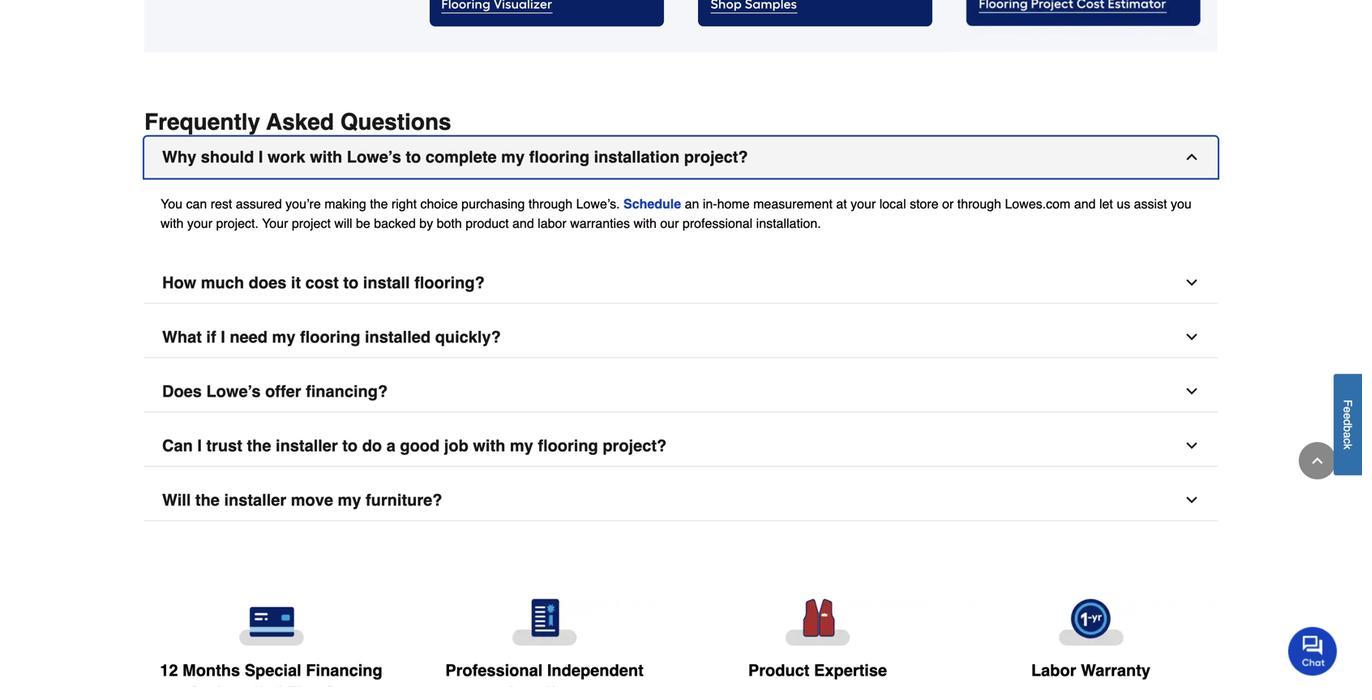 Task type: vqa. For each thing, say whether or not it's contained in the screenshot.
position
no



Task type: describe. For each thing, give the bounding box(es) containing it.
will the installer move my furniture? button
[[144, 480, 1219, 521]]

it
[[291, 273, 301, 292]]

chat invite button image
[[1289, 626, 1339, 676]]

what if i need my flooring installed quickly? button
[[144, 317, 1219, 358]]

installation.
[[757, 216, 822, 231]]

why
[[162, 148, 197, 166]]

k
[[1342, 444, 1355, 450]]

independent
[[547, 661, 644, 680]]

move
[[291, 491, 333, 509]]

should
[[201, 148, 254, 166]]

choice
[[421, 196, 458, 211]]

chevron down image for can i trust the installer to do a good job with my flooring project?
[[1184, 438, 1201, 454]]

chevron down image for how much does it cost to install flooring?
[[1184, 275, 1201, 291]]

an in-home measurement at your local store or through lowes.com and let us assist you with your project. your project will be backed by both product and labor warranties with our professional installation.
[[161, 196, 1192, 231]]

warranty
[[1081, 661, 1151, 680]]

you can rest assured you're making the right choice purchasing through lowe's. schedule
[[161, 196, 682, 211]]

much
[[201, 273, 244, 292]]

flooring
[[287, 684, 352, 687]]

you
[[1171, 196, 1192, 211]]

project? inside button
[[685, 148, 749, 166]]

a dark blue background check icon. image
[[421, 599, 668, 646]]

product
[[466, 216, 509, 231]]

what if i need my flooring installed quickly?
[[162, 328, 501, 346]]

expertise
[[815, 661, 888, 680]]

offer
[[265, 382, 301, 401]]

asked
[[266, 109, 334, 135]]

you
[[161, 196, 183, 211]]

i for if
[[221, 328, 225, 346]]

need
[[230, 328, 268, 346]]

1 vertical spatial flooring
[[300, 328, 361, 346]]

chevron up image
[[1310, 453, 1326, 469]]

shop samples. image
[[681, 0, 950, 52]]

does
[[249, 273, 287, 292]]

installed
[[217, 684, 283, 687]]

local
[[880, 196, 907, 211]]

can i trust the installer to do a good job with my flooring project? button
[[144, 426, 1219, 467]]

does lowe's offer financing? button
[[144, 371, 1219, 413]]

good
[[400, 436, 440, 455]]

what
[[162, 328, 202, 346]]

you're
[[286, 196, 321, 211]]

lowe's.
[[576, 196, 620, 211]]

0 horizontal spatial the
[[195, 491, 220, 509]]

be
[[356, 216, 371, 231]]

product
[[749, 661, 810, 680]]

0 vertical spatial and
[[1075, 196, 1096, 211]]

right
[[392, 196, 417, 211]]

0 horizontal spatial i
[[197, 436, 202, 455]]

store
[[910, 196, 939, 211]]

installers
[[509, 684, 580, 687]]

lowes.com
[[1006, 196, 1071, 211]]

how
[[162, 273, 197, 292]]

1 through from the left
[[529, 196, 573, 211]]

cost
[[306, 273, 339, 292]]

install
[[363, 273, 410, 292]]

by
[[420, 216, 433, 231]]

how much does it cost to install flooring?
[[162, 273, 485, 292]]

can
[[162, 436, 193, 455]]

f e e d b a c k button
[[1335, 374, 1363, 476]]

frequently asked questions
[[144, 109, 452, 135]]

does
[[162, 382, 202, 401]]

12 months special financing for installed flooring
[[160, 661, 383, 687]]

rest
[[211, 196, 232, 211]]

an
[[685, 196, 700, 211]]

financing?
[[306, 382, 388, 401]]

making
[[325, 196, 367, 211]]

us
[[1117, 196, 1131, 211]]

0 horizontal spatial your
[[187, 216, 213, 231]]

chevron down image for does lowe's offer financing?
[[1184, 383, 1201, 400]]

quickly?
[[435, 328, 501, 346]]

to for do
[[343, 436, 358, 455]]

with inside button
[[473, 436, 506, 455]]

installed
[[365, 328, 431, 346]]

c
[[1342, 438, 1355, 444]]

project.
[[216, 216, 259, 231]]

my inside can i trust the installer to do a good job with my flooring project? button
[[510, 436, 534, 455]]

or
[[943, 196, 954, 211]]

0 vertical spatial your
[[851, 196, 876, 211]]

home
[[718, 196, 750, 211]]

chevron down image
[[1184, 329, 1201, 345]]

my inside why should i work with lowe's to complete my flooring installation project? button
[[502, 148, 525, 166]]

2 vertical spatial flooring
[[538, 436, 599, 455]]

scroll to top element
[[1300, 442, 1337, 479]]

will the installer move my furniture?
[[162, 491, 443, 509]]



Task type: locate. For each thing, give the bounding box(es) containing it.
a lowe's red vest icon. image
[[694, 599, 942, 646]]

1 horizontal spatial a
[[1342, 432, 1355, 438]]

chevron down image inside can i trust the installer to do a good job with my flooring project? button
[[1184, 438, 1201, 454]]

e up d
[[1342, 407, 1355, 413]]

purchasing
[[462, 196, 525, 211]]

2 horizontal spatial i
[[259, 148, 263, 166]]

professional
[[446, 661, 543, 680]]

0 vertical spatial i
[[259, 148, 263, 166]]

1 vertical spatial to
[[343, 273, 359, 292]]

i inside button
[[259, 148, 263, 166]]

your
[[851, 196, 876, 211], [187, 216, 213, 231]]

will
[[335, 216, 353, 231]]

our
[[661, 216, 679, 231]]

chevron down image
[[1184, 275, 1201, 291], [1184, 383, 1201, 400], [1184, 438, 1201, 454], [1184, 492, 1201, 508]]

i right if
[[221, 328, 225, 346]]

to left do
[[343, 436, 358, 455]]

my
[[502, 148, 525, 166], [272, 328, 296, 346], [510, 436, 534, 455], [338, 491, 361, 509]]

1 chevron down image from the top
[[1184, 275, 1201, 291]]

1 horizontal spatial the
[[247, 436, 271, 455]]

0 vertical spatial lowe's
[[347, 148, 401, 166]]

schedule
[[624, 196, 682, 211]]

how much does it cost to install flooring? button
[[144, 262, 1219, 304]]

0 horizontal spatial project?
[[603, 436, 667, 455]]

chevron down image inside does lowe's offer financing? button
[[1184, 383, 1201, 400]]

warranties
[[570, 216, 630, 231]]

to
[[406, 148, 421, 166], [343, 273, 359, 292], [343, 436, 358, 455]]

lowe's down questions
[[347, 148, 401, 166]]

1 horizontal spatial your
[[851, 196, 876, 211]]

your
[[262, 216, 288, 231]]

the right trust at bottom
[[247, 436, 271, 455]]

1 vertical spatial your
[[187, 216, 213, 231]]

let
[[1100, 196, 1114, 211]]

with right work
[[310, 148, 343, 166]]

assured
[[236, 196, 282, 211]]

2 e from the top
[[1342, 413, 1355, 419]]

b
[[1342, 426, 1355, 432]]

to for install
[[343, 273, 359, 292]]

project? down does lowe's offer financing? button
[[603, 436, 667, 455]]

schedule link
[[624, 196, 682, 211]]

e up b
[[1342, 413, 1355, 419]]

0 vertical spatial to
[[406, 148, 421, 166]]

1 horizontal spatial and
[[1075, 196, 1096, 211]]

my right move
[[338, 491, 361, 509]]

f
[[1342, 400, 1355, 407]]

i
[[259, 148, 263, 166], [221, 328, 225, 346], [197, 436, 202, 455]]

0 vertical spatial project?
[[685, 148, 749, 166]]

i left work
[[259, 148, 263, 166]]

1 horizontal spatial lowe's
[[347, 148, 401, 166]]

1 horizontal spatial through
[[958, 196, 1002, 211]]

installer up "will the installer move my furniture?"
[[276, 436, 338, 455]]

0 horizontal spatial and
[[513, 216, 534, 231]]

chevron down image inside will the installer move my furniture? button
[[1184, 492, 1201, 508]]

i right can
[[197, 436, 202, 455]]

installer
[[276, 436, 338, 455], [224, 491, 287, 509]]

your down can
[[187, 216, 213, 231]]

to inside button
[[406, 148, 421, 166]]

do
[[362, 436, 382, 455]]

and
[[1075, 196, 1096, 211], [513, 216, 534, 231]]

work
[[268, 148, 306, 166]]

with down you in the top left of the page
[[161, 216, 184, 231]]

labor warranty
[[1032, 661, 1151, 680]]

a blue 1-year labor warranty icon. image
[[968, 599, 1215, 646]]

1 vertical spatial installer
[[224, 491, 287, 509]]

project? up in- on the top right of page
[[685, 148, 749, 166]]

project?
[[685, 148, 749, 166], [603, 436, 667, 455]]

1 vertical spatial and
[[513, 216, 534, 231]]

2 vertical spatial i
[[197, 436, 202, 455]]

my right the need
[[272, 328, 296, 346]]

lowe's left offer on the bottom of the page
[[206, 382, 261, 401]]

project
[[292, 216, 331, 231]]

e
[[1342, 407, 1355, 413], [1342, 413, 1355, 419]]

can
[[186, 196, 207, 211]]

my inside what if i need my flooring installed quickly? button
[[272, 328, 296, 346]]

chevron up image
[[1184, 149, 1201, 165]]

2 through from the left
[[958, 196, 1002, 211]]

assist
[[1135, 196, 1168, 211]]

my up purchasing
[[502, 148, 525, 166]]

professional independent installers
[[446, 661, 644, 687]]

2 vertical spatial the
[[195, 491, 220, 509]]

0 vertical spatial the
[[370, 196, 388, 211]]

1 vertical spatial project?
[[603, 436, 667, 455]]

1 vertical spatial i
[[221, 328, 225, 346]]

lowe's inside button
[[206, 382, 261, 401]]

1 vertical spatial the
[[247, 436, 271, 455]]

will
[[162, 491, 191, 509]]

4 chevron down image from the top
[[1184, 492, 1201, 508]]

a
[[1342, 432, 1355, 438], [387, 436, 396, 455]]

lowe's inside button
[[347, 148, 401, 166]]

your right the "at"
[[851, 196, 876, 211]]

for
[[191, 684, 212, 687]]

project? inside button
[[603, 436, 667, 455]]

through up labor
[[529, 196, 573, 211]]

through right the or
[[958, 196, 1002, 211]]

complete
[[426, 148, 497, 166]]

and left let
[[1075, 196, 1096, 211]]

in-
[[703, 196, 718, 211]]

i for should
[[259, 148, 263, 166]]

with right job
[[473, 436, 506, 455]]

designing your space made easy. find everything you need to get the job done right. image
[[144, 0, 413, 52]]

0 vertical spatial installer
[[276, 436, 338, 455]]

installation
[[594, 148, 680, 166]]

job
[[444, 436, 469, 455]]

through inside an in-home measurement at your local store or through lowes.com and let us assist you with your project. your project will be backed by both product and labor warranties with our professional installation.
[[958, 196, 1002, 211]]

to down questions
[[406, 148, 421, 166]]

a dark blue credit card icon. image
[[148, 599, 395, 646]]

a right do
[[387, 436, 396, 455]]

f e e d b a c k
[[1342, 400, 1355, 450]]

0 horizontal spatial through
[[529, 196, 573, 211]]

installer left move
[[224, 491, 287, 509]]

the
[[370, 196, 388, 211], [247, 436, 271, 455], [195, 491, 220, 509]]

flooring?
[[415, 273, 485, 292]]

1 horizontal spatial i
[[221, 328, 225, 346]]

to right cost
[[343, 273, 359, 292]]

my inside will the installer move my furniture? button
[[338, 491, 361, 509]]

with down the schedule link
[[634, 216, 657, 231]]

the up be
[[370, 196, 388, 211]]

flooring project cost estimator. image
[[950, 0, 1219, 52]]

both
[[437, 216, 462, 231]]

trust
[[206, 436, 242, 455]]

months
[[183, 661, 240, 680]]

does lowe's offer financing?
[[162, 382, 388, 401]]

flooring inside button
[[529, 148, 590, 166]]

the right will
[[195, 491, 220, 509]]

with inside button
[[310, 148, 343, 166]]

3 chevron down image from the top
[[1184, 438, 1201, 454]]

2 vertical spatial to
[[343, 436, 358, 455]]

furniture?
[[366, 491, 443, 509]]

my right job
[[510, 436, 534, 455]]

2 horizontal spatial the
[[370, 196, 388, 211]]

special
[[245, 661, 302, 680]]

12
[[160, 661, 178, 680]]

at
[[837, 196, 848, 211]]

product expertise
[[749, 661, 888, 680]]

measurement
[[754, 196, 833, 211]]

chevron down image inside the how much does it cost to install flooring? button
[[1184, 275, 1201, 291]]

and left labor
[[513, 216, 534, 231]]

a up k
[[1342, 432, 1355, 438]]

backed
[[374, 216, 416, 231]]

can i trust the installer to do a good job with my flooring project?
[[162, 436, 667, 455]]

0 horizontal spatial a
[[387, 436, 396, 455]]

flooring
[[529, 148, 590, 166], [300, 328, 361, 346], [538, 436, 599, 455]]

questions
[[340, 109, 452, 135]]

1 vertical spatial lowe's
[[206, 382, 261, 401]]

through
[[529, 196, 573, 211], [958, 196, 1002, 211]]

chevron down image for will the installer move my furniture?
[[1184, 492, 1201, 508]]

1 e from the top
[[1342, 407, 1355, 413]]

0 horizontal spatial lowe's
[[206, 382, 261, 401]]

1 horizontal spatial project?
[[685, 148, 749, 166]]

lowe's
[[347, 148, 401, 166], [206, 382, 261, 401]]

why should i work with lowe's to complete my flooring installation project? button
[[144, 137, 1219, 178]]

d
[[1342, 419, 1355, 426]]

flooring visualizer. image
[[413, 0, 681, 52]]

0 vertical spatial flooring
[[529, 148, 590, 166]]

frequently
[[144, 109, 261, 135]]

2 chevron down image from the top
[[1184, 383, 1201, 400]]

labor
[[538, 216, 567, 231]]



